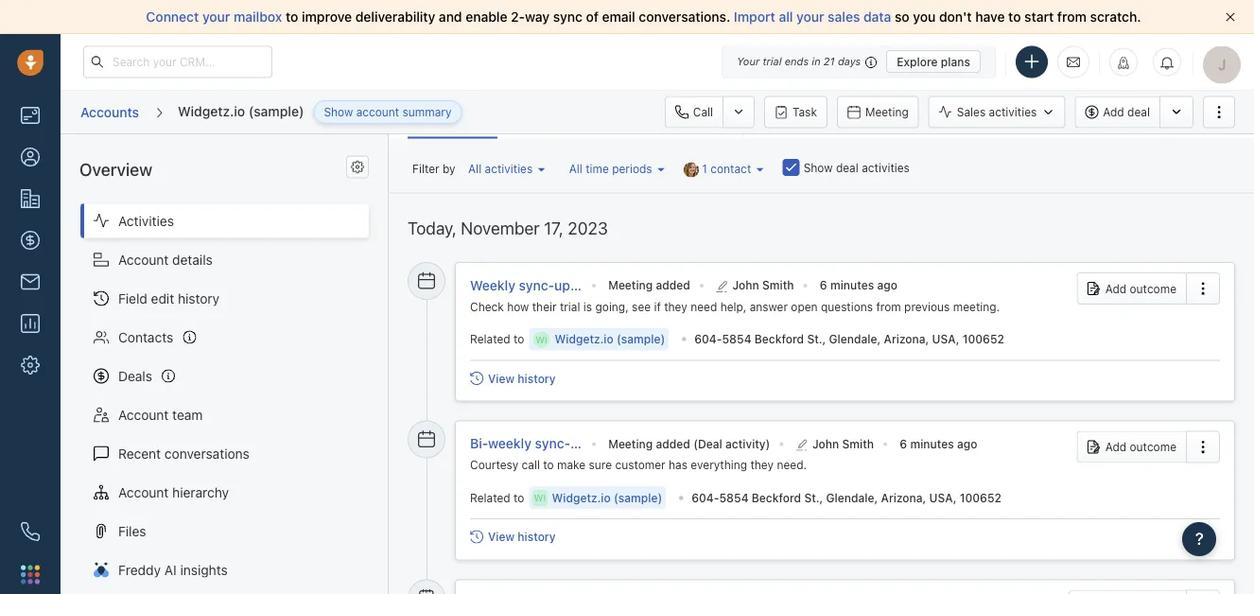 Task type: vqa. For each thing, say whether or not it's contained in the screenshot.
the left 6 MINUTES AGO
yes



Task type: locate. For each thing, give the bounding box(es) containing it.
2 meetings image from the top
[[418, 430, 435, 447]]

filter
[[413, 162, 440, 175]]

add outcome for check how their trial is going, see if they need help, answer open questions from previous meeting.
[[1106, 282, 1177, 295]]

1 vertical spatial meeting
[[609, 278, 653, 292]]

1 vertical spatial minutes
[[911, 437, 954, 450]]

meeting up courtesy call to make sure customer has everything they need.
[[609, 437, 653, 450]]

0 horizontal spatial 6 minutes ago
[[820, 278, 898, 292]]

widgetz.io (sample) link for customer
[[552, 489, 663, 505]]

2 view from the top
[[488, 530, 515, 543]]

meetings image left bi-
[[418, 430, 435, 447]]

0 vertical spatial 100652
[[963, 332, 1005, 345]]

1 vertical spatial john smith
[[813, 437, 874, 450]]

all for all time periods
[[569, 162, 583, 175]]

all right by
[[468, 162, 482, 175]]

add outcome for courtesy call to make sure customer has everything they need.
[[1106, 440, 1177, 453]]

1 vertical spatial deal
[[836, 161, 859, 174]]

100652 for courtesy call to make sure customer has everything they need.
[[960, 491, 1002, 504]]

have
[[976, 9, 1005, 25]]

0 vertical spatial outcome
[[1130, 282, 1177, 295]]

2 outcome from the top
[[1130, 440, 1177, 453]]

1 horizontal spatial minutes
[[911, 437, 954, 450]]

added up has
[[656, 437, 691, 450]]

1 horizontal spatial they
[[751, 458, 774, 471]]

history down "related to wi widgetz.io (sample)"
[[518, 530, 556, 543]]

1 vertical spatial view
[[488, 530, 515, 543]]

5854
[[722, 332, 752, 345], [720, 491, 749, 504]]

how
[[507, 299, 529, 313]]

widgetz.io (sample) link
[[555, 331, 665, 347], [552, 489, 663, 505]]

604- for everything
[[692, 491, 720, 504]]

view for courtesy
[[488, 530, 515, 543]]

0 vertical spatial 604-
[[695, 332, 722, 345]]

don't
[[940, 9, 972, 25]]

history for courtesy
[[518, 530, 556, 543]]

1 vertical spatial beckford
[[752, 491, 802, 504]]

add outcome button for check how their trial is going, see if they need help, answer open questions from previous meeting.
[[1078, 272, 1187, 304]]

1 horizontal spatial smith
[[843, 437, 874, 450]]

phone element
[[11, 513, 49, 551]]

0 vertical spatial view history
[[488, 371, 556, 385]]

st.,
[[808, 332, 826, 345], [805, 491, 824, 504]]

5854 down check how their trial is going, see if they need help, answer open questions from previous meeting.
[[722, 332, 752, 345]]

show left account
[[324, 105, 353, 119]]

task button
[[765, 96, 828, 128]]

going,
[[596, 299, 629, 313]]

0 vertical spatial beckford
[[755, 332, 804, 345]]

st., down need.
[[805, 491, 824, 504]]

deal for add
[[1128, 105, 1151, 119]]

show for show deal activities
[[804, 161, 833, 174]]

widgetz.io (sample) link down going,
[[555, 331, 665, 347]]

1 horizontal spatial john
[[813, 437, 840, 450]]

1 added from the top
[[656, 278, 691, 292]]

to
[[286, 9, 298, 25], [1009, 9, 1022, 25], [514, 332, 525, 345], [543, 458, 554, 471], [514, 491, 525, 504]]

all for all activities
[[468, 162, 482, 175]]

wi down their
[[536, 333, 548, 344]]

deal
[[1128, 105, 1151, 119], [836, 161, 859, 174]]

1 meetings image from the top
[[418, 272, 435, 289]]

account team
[[118, 407, 203, 422]]

and
[[439, 9, 462, 25]]

1 vertical spatial they
[[751, 458, 774, 471]]

1 horizontal spatial show
[[804, 161, 833, 174]]

1 vertical spatial 604-5854 beckford st., glendale, arizona, usa, 100652
[[692, 491, 1002, 504]]

0 horizontal spatial your
[[202, 9, 230, 25]]

view history down wi button
[[488, 371, 556, 385]]

show
[[324, 105, 353, 119], [804, 161, 833, 174]]

deal inside button
[[1128, 105, 1151, 119]]

sales
[[828, 9, 861, 25]]

1 account from the top
[[118, 252, 169, 267]]

0 vertical spatial added
[[656, 278, 691, 292]]

glendale,
[[830, 332, 881, 345], [827, 491, 878, 504]]

smith
[[763, 278, 794, 292], [843, 437, 874, 450]]

0 horizontal spatial ago
[[878, 278, 898, 292]]

import all your sales data link
[[734, 9, 895, 25]]

1 vertical spatial 100652
[[960, 491, 1002, 504]]

outcome for courtesy call to make sure customer has everything they need.
[[1130, 440, 1177, 453]]

call button
[[665, 96, 723, 128]]

0 vertical spatial show
[[324, 105, 353, 119]]

widgetz.io (sample) link down sure
[[552, 489, 663, 505]]

field edit history
[[118, 290, 220, 306]]

related for related to
[[470, 332, 511, 345]]

account down activities
[[118, 252, 169, 267]]

1 vertical spatial st.,
[[805, 491, 824, 504]]

0 vertical spatial john smith
[[733, 278, 794, 292]]

to right "call"
[[543, 458, 554, 471]]

100652 for check how their trial is going, see if they need help, answer open questions from previous meeting.
[[963, 332, 1005, 345]]

bi-
[[470, 435, 488, 451]]

activities for all activities
[[485, 162, 533, 175]]

minutes
[[831, 278, 875, 292], [911, 437, 954, 450]]

deal for show
[[836, 161, 859, 174]]

activities down 'meeting' button
[[862, 161, 910, 174]]

2 view history link from the top
[[470, 530, 556, 543]]

everything
[[691, 458, 748, 471]]

0 vertical spatial meetings image
[[418, 272, 435, 289]]

show for show account summary
[[324, 105, 353, 119]]

0 vertical spatial they
[[664, 299, 688, 313]]

all time periods
[[569, 162, 653, 175]]

0 horizontal spatial john
[[733, 278, 760, 292]]

0 horizontal spatial all
[[468, 162, 482, 175]]

0 vertical spatial trial
[[763, 55, 782, 68]]

beckford down need.
[[752, 491, 802, 504]]

start
[[1025, 9, 1054, 25]]

wi down "call"
[[534, 492, 546, 503]]

1 vertical spatial view history
[[488, 530, 556, 543]]

arizona, for courtesy call to make sure customer has everything they need.
[[882, 491, 927, 504]]

1 outcome from the top
[[1130, 282, 1177, 295]]

meetings image
[[418, 272, 435, 289], [418, 430, 435, 447]]

view history down "related to wi widgetz.io (sample)"
[[488, 530, 556, 543]]

widgetz.io (sample)
[[178, 103, 304, 119]]

0 vertical spatial ago
[[878, 278, 898, 292]]

show down task
[[804, 161, 833, 174]]

0 vertical spatial st.,
[[808, 332, 826, 345]]

activities
[[989, 105, 1037, 119], [862, 161, 910, 174], [485, 162, 533, 175]]

all left time
[[569, 162, 583, 175]]

mng settings image
[[351, 160, 364, 173]]

1 view history link from the top
[[470, 371, 556, 385]]

1 vertical spatial 6 minutes ago
[[900, 437, 978, 450]]

(sample)
[[249, 103, 304, 119], [617, 332, 665, 345], [590, 435, 646, 451], [614, 491, 663, 504]]

courtesy call to make sure customer has everything they need.
[[470, 458, 807, 471]]

from left previous
[[877, 299, 902, 313]]

answer
[[750, 299, 788, 313]]

from right start
[[1058, 9, 1087, 25]]

widgetz.io down is
[[555, 332, 614, 345]]

1 contact
[[703, 162, 752, 175]]

view history link down related to
[[470, 371, 556, 385]]

history down wi button
[[518, 371, 556, 385]]

usa, for check how their trial is going, see if they need help, answer open questions from previous meeting.
[[933, 332, 960, 345]]

604-5854 beckford st., glendale, arizona, usa, 100652 down need.
[[692, 491, 1002, 504]]

6 minutes ago
[[820, 278, 898, 292], [900, 437, 978, 450]]

glendale, for need.
[[827, 491, 878, 504]]

connect your mailbox to improve deliverability and enable 2-way sync of email conversations. import all your sales data so you don't have to start from scratch.
[[146, 9, 1142, 25]]

beckford for need
[[755, 332, 804, 345]]

1 vertical spatial widgetz.io (sample) link
[[552, 489, 663, 505]]

0 horizontal spatial activities
[[485, 162, 533, 175]]

activity)
[[726, 437, 771, 450]]

1 vertical spatial glendale,
[[827, 491, 878, 504]]

all
[[779, 9, 793, 25]]

view down courtesy
[[488, 530, 515, 543]]

1 vertical spatial 5854
[[720, 491, 749, 504]]

all activities link
[[464, 157, 550, 180]]

6 for need.
[[900, 437, 908, 450]]

add outcome button
[[1078, 272, 1187, 304], [1078, 431, 1187, 463]]

0 horizontal spatial they
[[664, 299, 688, 313]]

1 vertical spatial show
[[804, 161, 833, 174]]

related down check
[[470, 332, 511, 345]]

1 vertical spatial smith
[[843, 437, 874, 450]]

sales activities
[[957, 105, 1037, 119]]

6 minutes ago for courtesy call to make sure customer has everything they need.
[[900, 437, 978, 450]]

2 vertical spatial account
[[118, 484, 169, 500]]

trial
[[763, 55, 782, 68], [560, 299, 581, 313]]

team
[[172, 407, 203, 422]]

1 vertical spatial wi
[[534, 492, 546, 503]]

activities up the "today, november 17, 2023"
[[485, 162, 533, 175]]

your
[[737, 55, 760, 68]]

0 horizontal spatial minutes
[[831, 278, 875, 292]]

0 vertical spatial 6
[[820, 278, 828, 292]]

0 vertical spatial deal
[[1128, 105, 1151, 119]]

account down recent at the bottom left
[[118, 484, 169, 500]]

5854 for need.
[[720, 491, 749, 504]]

st., down open
[[808, 332, 826, 345]]

1 vertical spatial usa,
[[930, 491, 957, 504]]

2 account from the top
[[118, 407, 169, 422]]

meeting up see on the bottom right
[[609, 278, 653, 292]]

wi button
[[532, 327, 551, 349]]

604-5854 beckford st., glendale, arizona, usa, 100652 down questions on the bottom right
[[695, 332, 1005, 345]]

0 vertical spatial minutes
[[831, 278, 875, 292]]

connect your mailbox link
[[146, 9, 286, 25]]

2 vertical spatial meeting
[[609, 437, 653, 450]]

1 view from the top
[[488, 371, 515, 385]]

1 vertical spatial outcome
[[1130, 440, 1177, 453]]

add for courtesy call to make sure customer has everything they need.
[[1106, 440, 1127, 453]]

related
[[470, 332, 511, 345], [470, 491, 511, 504]]

they right if on the right bottom of page
[[664, 299, 688, 313]]

1 horizontal spatial all
[[569, 162, 583, 175]]

0 horizontal spatial from
[[877, 299, 902, 313]]

deliverability
[[356, 9, 436, 25]]

widgetz.io down make
[[552, 491, 611, 504]]

1 related from the top
[[470, 332, 511, 345]]

to left wi button
[[514, 332, 525, 345]]

deal down 'meeting' button
[[836, 161, 859, 174]]

6 for need
[[820, 278, 828, 292]]

account up recent at the bottom left
[[118, 407, 169, 422]]

0 horizontal spatial smith
[[763, 278, 794, 292]]

meetings image down today,
[[418, 272, 435, 289]]

activities right sales
[[989, 105, 1037, 119]]

beckford down answer
[[755, 332, 804, 345]]

1 horizontal spatial 6 minutes ago
[[900, 437, 978, 450]]

field
[[118, 290, 147, 306]]

1 vertical spatial ago
[[958, 437, 978, 450]]

beckford for need.
[[752, 491, 802, 504]]

send email image
[[1067, 54, 1081, 70]]

2 related from the top
[[470, 491, 511, 504]]

0 vertical spatial add outcome
[[1106, 282, 1177, 295]]

2 vertical spatial history
[[518, 530, 556, 543]]

0 horizontal spatial deal
[[836, 161, 859, 174]]

2 all from the left
[[569, 162, 583, 175]]

0 horizontal spatial show
[[324, 105, 353, 119]]

ago
[[878, 278, 898, 292], [958, 437, 978, 450]]

history right edit
[[178, 290, 220, 306]]

view history link for how
[[470, 371, 556, 385]]

0 vertical spatial wi
[[536, 333, 548, 344]]

meeting
[[866, 106, 909, 119], [609, 278, 653, 292], [609, 437, 653, 450]]

related down courtesy
[[470, 491, 511, 504]]

1 vertical spatial 6
[[900, 437, 908, 450]]

all inside button
[[569, 162, 583, 175]]

glendale, for need
[[830, 332, 881, 345]]

0 vertical spatial account
[[118, 252, 169, 267]]

meeting for meeting added (deal activity)
[[609, 437, 653, 450]]

view history link down "related to wi widgetz.io (sample)"
[[470, 530, 556, 543]]

0 vertical spatial view history link
[[470, 371, 556, 385]]

1 horizontal spatial deal
[[1128, 105, 1151, 119]]

ends
[[785, 55, 809, 68]]

all activities
[[468, 162, 533, 175]]

outcome for check how their trial is going, see if they need help, answer open questions from previous meeting.
[[1130, 282, 1177, 295]]

john for need
[[733, 278, 760, 292]]

3 account from the top
[[118, 484, 169, 500]]

ago for check how their trial is going, see if they need help, answer open questions from previous meeting.
[[878, 278, 898, 292]]

your right all
[[797, 9, 825, 25]]

2 view history from the top
[[488, 530, 556, 543]]

0 vertical spatial add
[[1104, 105, 1125, 119]]

0 vertical spatial 604-5854 beckford st., glendale, arizona, usa, 100652
[[695, 332, 1005, 345]]

(sample) inside 'link'
[[590, 435, 646, 451]]

wi
[[536, 333, 548, 344], [534, 492, 546, 503]]

sync-
[[535, 435, 571, 451]]

improve
[[302, 9, 352, 25]]

john up check how their trial is going, see if they need help, answer open questions from previous meeting.
[[733, 278, 760, 292]]

2 added from the top
[[656, 437, 691, 450]]

days
[[838, 55, 861, 68]]

1 horizontal spatial from
[[1058, 9, 1087, 25]]

0 horizontal spatial john smith
[[733, 278, 794, 292]]

0 vertical spatial usa,
[[933, 332, 960, 345]]

widgetz.io down search your crm... 'text box'
[[178, 103, 245, 119]]

0 vertical spatial 6 minutes ago
[[820, 278, 898, 292]]

0 horizontal spatial 6
[[820, 278, 828, 292]]

1 add outcome from the top
[[1106, 282, 1177, 295]]

1 vertical spatial add outcome
[[1106, 440, 1177, 453]]

deal down the what's new image at the top right of page
[[1128, 105, 1151, 119]]

2 add outcome button from the top
[[1078, 431, 1187, 463]]

2 add outcome from the top
[[1106, 440, 1177, 453]]

0 horizontal spatial trial
[[560, 299, 581, 313]]

added up if on the right bottom of page
[[656, 278, 691, 292]]

view history link
[[470, 371, 556, 385], [470, 530, 556, 543]]

1 vertical spatial related
[[470, 491, 511, 504]]

6 minutes ago for check how their trial is going, see if they need help, answer open questions from previous meeting.
[[820, 278, 898, 292]]

1 horizontal spatial ago
[[958, 437, 978, 450]]

0 vertical spatial 5854
[[722, 332, 752, 345]]

your left the mailbox
[[202, 9, 230, 25]]

0 vertical spatial glendale,
[[830, 332, 881, 345]]

5854 down everything
[[720, 491, 749, 504]]

tasks image
[[418, 589, 435, 594]]

2 vertical spatial add
[[1106, 440, 1127, 453]]

trial left is
[[560, 299, 581, 313]]

all time periods button
[[565, 157, 670, 180]]

arizona, for check how their trial is going, see if they need help, answer open questions from previous meeting.
[[884, 332, 930, 345]]

files
[[118, 523, 146, 539]]

0 vertical spatial add outcome button
[[1078, 272, 1187, 304]]

time
[[586, 162, 609, 175]]

1 add outcome button from the top
[[1078, 272, 1187, 304]]

1 view history from the top
[[488, 371, 556, 385]]

604- down everything
[[692, 491, 720, 504]]

1 horizontal spatial activities
[[862, 161, 910, 174]]

0 vertical spatial arizona,
[[884, 332, 930, 345]]

1 vertical spatial history
[[518, 371, 556, 385]]

meeting inside button
[[866, 106, 909, 119]]

outcome
[[1130, 282, 1177, 295], [1130, 440, 1177, 453]]

100652
[[963, 332, 1005, 345], [960, 491, 1002, 504]]

meeting for meeting
[[866, 106, 909, 119]]

1 vertical spatial 604-
[[692, 491, 720, 504]]

0 vertical spatial smith
[[763, 278, 794, 292]]

they down activity)
[[751, 458, 774, 471]]

1 vertical spatial added
[[656, 437, 691, 450]]

details
[[172, 252, 213, 267]]

john right activity)
[[813, 437, 840, 450]]

1 vertical spatial arizona,
[[882, 491, 927, 504]]

604-5854 beckford st., glendale, arizona, usa, 100652
[[695, 332, 1005, 345], [692, 491, 1002, 504]]

1 all from the left
[[468, 162, 482, 175]]

add deal button
[[1075, 96, 1160, 128]]

1 vertical spatial john
[[813, 437, 840, 450]]

add outcome
[[1106, 282, 1177, 295], [1106, 440, 1177, 453]]

account hierarchy
[[118, 484, 229, 500]]

0 vertical spatial meeting
[[866, 106, 909, 119]]

beckford
[[755, 332, 804, 345], [752, 491, 802, 504]]

task
[[793, 106, 818, 119]]

view down related to
[[488, 371, 515, 385]]

2023
[[568, 217, 608, 238]]

0 vertical spatial john
[[733, 278, 760, 292]]

meeting down explore
[[866, 106, 909, 119]]

0 vertical spatial widgetz.io (sample) link
[[555, 331, 665, 347]]

604- down need
[[695, 332, 722, 345]]

1 vertical spatial meetings image
[[418, 430, 435, 447]]

previous
[[905, 299, 950, 313]]

trial right your at top right
[[763, 55, 782, 68]]

import
[[734, 9, 776, 25]]



Task type: describe. For each thing, give the bounding box(es) containing it.
add for check how their trial is going, see if they need help, answer open questions from previous meeting.
[[1106, 282, 1127, 295]]

0 vertical spatial from
[[1058, 9, 1087, 25]]

if
[[654, 299, 661, 313]]

show deal activities
[[804, 161, 910, 174]]

related for related to wi widgetz.io (sample)
[[470, 491, 511, 504]]

minutes for need.
[[911, 437, 954, 450]]

meetings image for courtesy call to make sure customer has everything they need.
[[418, 430, 435, 447]]

meetings image for check how their trial is going, see if they need help, answer open questions from previous meeting.
[[418, 272, 435, 289]]

sales
[[957, 105, 986, 119]]

deals
[[118, 368, 152, 384]]

by
[[443, 162, 456, 175]]

1 vertical spatial trial
[[560, 299, 581, 313]]

contacts
[[118, 329, 173, 345]]

accounts link
[[79, 97, 140, 127]]

john smith for need.
[[813, 437, 874, 450]]

add outcome button for courtesy call to make sure customer has everything they need.
[[1078, 431, 1187, 463]]

mailbox
[[234, 9, 282, 25]]

is
[[584, 299, 592, 313]]

bi-weekly sync-up (sample) link
[[470, 435, 646, 452]]

history for check
[[518, 371, 556, 385]]

1 your from the left
[[202, 9, 230, 25]]

(deal
[[694, 437, 723, 450]]

2-
[[511, 9, 525, 25]]

to left start
[[1009, 9, 1022, 25]]

0 vertical spatial history
[[178, 290, 220, 306]]

john for need.
[[813, 437, 840, 450]]

account for account details
[[118, 252, 169, 267]]

1 contact button
[[679, 157, 769, 180]]

up
[[571, 435, 587, 451]]

data
[[864, 9, 892, 25]]

john smith for need
[[733, 278, 794, 292]]

activities for sales activities
[[989, 105, 1037, 119]]

edit
[[151, 290, 174, 306]]

sure
[[589, 458, 612, 471]]

conversations.
[[639, 9, 731, 25]]

view history for how
[[488, 371, 556, 385]]

open
[[791, 299, 818, 313]]

need.
[[777, 458, 807, 471]]

added for everything
[[656, 437, 691, 450]]

summary
[[403, 105, 452, 119]]

view for check
[[488, 371, 515, 385]]

recent
[[118, 446, 161, 461]]

way
[[525, 9, 550, 25]]

call
[[522, 458, 540, 471]]

weekly
[[488, 435, 532, 451]]

smith for need.
[[843, 437, 874, 450]]

add deal
[[1104, 105, 1151, 119]]

to right the mailbox
[[286, 9, 298, 25]]

account for account hierarchy
[[118, 484, 169, 500]]

customer
[[616, 458, 666, 471]]

explore plans link
[[887, 50, 981, 73]]

usa, for courtesy call to make sure customer has everything they need.
[[930, 491, 957, 504]]

accounts
[[80, 104, 139, 120]]

they for if
[[664, 299, 688, 313]]

1
[[703, 162, 708, 175]]

phone image
[[21, 522, 40, 541]]

add inside button
[[1104, 105, 1125, 119]]

1 vertical spatial from
[[877, 299, 902, 313]]

Search your CRM... text field
[[83, 46, 273, 78]]

filter by
[[413, 162, 456, 175]]

questions
[[821, 299, 874, 313]]

today, november 17, 2023
[[408, 217, 608, 238]]

wi inside wi widgetz.io (sample)
[[536, 333, 548, 344]]

st., for need
[[808, 332, 826, 345]]

of
[[586, 9, 599, 25]]

make
[[557, 458, 586, 471]]

meeting for meeting added
[[609, 278, 653, 292]]

to down "call"
[[514, 491, 525, 504]]

604-5854 beckford st., glendale, arizona, usa, 100652 for need
[[695, 332, 1005, 345]]

explore plans
[[897, 55, 971, 68]]

freshworks switcher image
[[21, 565, 40, 584]]

ago for courtesy call to make sure customer has everything they need.
[[958, 437, 978, 450]]

minutes for need
[[831, 278, 875, 292]]

account details
[[118, 252, 213, 267]]

so
[[895, 9, 910, 25]]

1 horizontal spatial trial
[[763, 55, 782, 68]]

november
[[461, 217, 540, 238]]

view history for call
[[488, 530, 556, 543]]

your trial ends in 21 days
[[737, 55, 861, 68]]

bi-weekly sync-up (sample)
[[470, 435, 646, 451]]

help,
[[721, 299, 747, 313]]

17,
[[544, 217, 564, 238]]

2 your from the left
[[797, 9, 825, 25]]

their
[[533, 299, 557, 313]]

hierarchy
[[172, 484, 229, 500]]

call
[[693, 106, 714, 119]]

check
[[470, 299, 504, 313]]

604-5854 beckford st., glendale, arizona, usa, 100652 for need.
[[692, 491, 1002, 504]]

account for account team
[[118, 407, 169, 422]]

604- for if
[[695, 332, 722, 345]]

wi inside "related to wi widgetz.io (sample)"
[[534, 492, 546, 503]]

close image
[[1226, 12, 1236, 22]]

overview
[[79, 159, 153, 179]]

periods
[[612, 162, 653, 175]]

connect
[[146, 9, 199, 25]]

enable
[[466, 9, 508, 25]]

courtesy
[[470, 458, 519, 471]]

widgetz.io (sample) link for going,
[[555, 331, 665, 347]]

explore
[[897, 55, 938, 68]]

st., for need.
[[805, 491, 824, 504]]

related to
[[470, 332, 525, 345]]

has
[[669, 458, 688, 471]]

conversations
[[165, 446, 250, 461]]

view history link for call
[[470, 530, 556, 543]]

scratch.
[[1091, 9, 1142, 25]]

smith for need
[[763, 278, 794, 292]]

they for everything
[[751, 458, 774, 471]]

call link
[[665, 96, 723, 128]]

need
[[691, 299, 718, 313]]

see
[[632, 299, 651, 313]]

meeting.
[[954, 299, 1000, 313]]

2 vertical spatial widgetz.io
[[552, 491, 611, 504]]

1 vertical spatial widgetz.io
[[555, 332, 614, 345]]

check how their trial is going, see if they need help, answer open questions from previous meeting.
[[470, 299, 1000, 313]]

21
[[824, 55, 835, 68]]

added for if
[[656, 278, 691, 292]]

0 vertical spatial widgetz.io
[[178, 103, 245, 119]]

5854 for need
[[722, 332, 752, 345]]

ai
[[164, 562, 177, 578]]

wi widgetz.io (sample)
[[536, 332, 665, 345]]

in
[[812, 55, 821, 68]]

email
[[602, 9, 636, 25]]

what's new image
[[1118, 56, 1131, 70]]

recent conversations
[[118, 446, 250, 461]]

meeting button
[[837, 96, 920, 128]]

meeting added (deal activity)
[[609, 437, 771, 450]]

you
[[914, 9, 936, 25]]

show account summary
[[324, 105, 452, 119]]



